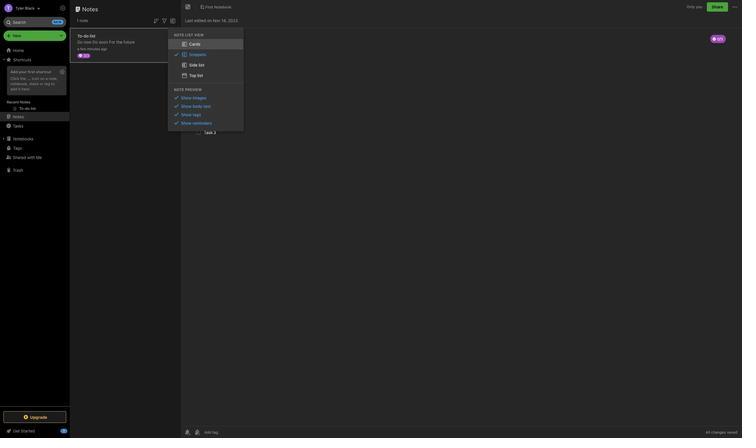 Task type: describe. For each thing, give the bounding box(es) containing it.
tyler
[[15, 6, 24, 10]]

cards menu item
[[168, 39, 243, 49]]

note list view
[[174, 33, 204, 37]]

show reminders
[[181, 121, 212, 126]]

note for note list view
[[174, 33, 184, 37]]

black
[[25, 6, 35, 10]]

ago
[[101, 47, 107, 51]]

few
[[80, 47, 86, 51]]

get started
[[13, 429, 35, 434]]

view
[[194, 33, 204, 37]]

shortcuts
[[13, 57, 31, 62]]

tags
[[193, 112, 201, 117]]

top list
[[189, 73, 203, 78]]

show body text
[[181, 104, 211, 109]]

soon
[[99, 39, 108, 44]]

list for side list
[[199, 62, 205, 67]]

1 note
[[77, 18, 88, 23]]

on inside note window element
[[207, 18, 212, 23]]

More actions field
[[732, 2, 739, 12]]

dropdown list menu containing cards
[[168, 39, 243, 81]]

upgrade
[[30, 415, 47, 420]]

stack
[[29, 81, 39, 86]]

tag
[[44, 81, 50, 86]]

add your first shortcut
[[10, 70, 51, 74]]

add a reminder image
[[184, 429, 191, 436]]

a inside the icon on a note, notebook, stack or tag to add it here.
[[46, 76, 48, 81]]

tyler black
[[15, 6, 35, 10]]

click the ...
[[10, 76, 31, 81]]

show tags
[[181, 112, 201, 117]]

notebooks link
[[0, 134, 70, 143]]

new
[[13, 33, 21, 38]]

reminders
[[193, 121, 212, 126]]

show for show reminders
[[181, 121, 192, 126]]

first notebook
[[206, 5, 232, 9]]

tasks button
[[0, 121, 70, 131]]

notebook,
[[10, 81, 28, 86]]

icon on a note, notebook, stack or tag to add it here.
[[10, 76, 58, 91]]

notes inside group
[[20, 100, 30, 104]]

now
[[84, 39, 91, 44]]

share
[[712, 4, 724, 9]]

dropdown list menu containing show images
[[168, 94, 243, 127]]

cards link
[[168, 39, 243, 49]]

tree containing home
[[0, 46, 70, 406]]

top list link
[[168, 70, 243, 81]]

show for show tags
[[181, 112, 192, 117]]

only
[[687, 4, 695, 9]]

upgrade button
[[3, 411, 66, 423]]

changes
[[712, 430, 727, 435]]

click to collapse image
[[68, 427, 72, 434]]

or
[[40, 81, 43, 86]]

new
[[54, 20, 62, 24]]

side list
[[189, 62, 205, 67]]

group containing add your first shortcut
[[0, 64, 70, 114]]

home
[[13, 48, 24, 53]]

notebook
[[214, 5, 232, 9]]

add filters image
[[161, 17, 168, 24]]

show body text link
[[168, 102, 243, 110]]

Account field
[[0, 2, 41, 14]]

shared
[[13, 155, 26, 160]]

Help and Learning task checklist field
[[0, 427, 70, 436]]

snippets
[[189, 52, 206, 57]]

with
[[27, 155, 35, 160]]

Sort options field
[[153, 17, 160, 24]]

started
[[21, 429, 35, 434]]

7
[[63, 429, 65, 433]]

1 do from the left
[[77, 39, 83, 44]]

first
[[28, 70, 35, 74]]

shortcut
[[36, 70, 51, 74]]

2 vertical spatial notes
[[13, 114, 24, 119]]

to
[[51, 81, 55, 86]]

text
[[204, 104, 211, 109]]

Search text field
[[8, 17, 62, 27]]

preview
[[185, 87, 202, 92]]

note window element
[[181, 0, 743, 438]]

show images link
[[168, 94, 243, 102]]

click
[[10, 76, 19, 81]]

all changes saved
[[706, 430, 738, 435]]

2 do from the left
[[93, 39, 98, 44]]



Task type: vqa. For each thing, say whether or not it's contained in the screenshot.
Side list
yes



Task type: locate. For each thing, give the bounding box(es) containing it.
...
[[27, 76, 31, 81]]

the inside group
[[20, 76, 26, 81]]

to-
[[77, 33, 84, 38]]

1 horizontal spatial a
[[77, 47, 79, 51]]

list right "side"
[[199, 62, 205, 67]]

share button
[[708, 2, 729, 12]]

images
[[193, 95, 207, 100]]

on left nov
[[207, 18, 212, 23]]

2 dropdown list menu from the top
[[168, 94, 243, 127]]

list
[[90, 33, 96, 38], [199, 62, 205, 67], [197, 73, 203, 78]]

Add tag field
[[204, 430, 247, 435]]

0 vertical spatial a
[[77, 47, 79, 51]]

notes
[[82, 6, 98, 13], [20, 100, 30, 104], [13, 114, 24, 119]]

2 vertical spatial list
[[197, 73, 203, 78]]

1 vertical spatial a
[[46, 76, 48, 81]]

notes link
[[0, 112, 70, 121]]

a left "few"
[[77, 47, 79, 51]]

1 horizontal spatial on
[[207, 18, 212, 23]]

note left the preview
[[174, 87, 184, 92]]

group
[[0, 64, 70, 114]]

a few minutes ago
[[77, 47, 107, 51]]

last
[[185, 18, 193, 23]]

note for note preview
[[174, 87, 184, 92]]

1 show from the top
[[181, 95, 192, 100]]

do down to-
[[77, 39, 83, 44]]

cards
[[189, 42, 201, 46]]

1 vertical spatial on
[[40, 76, 45, 81]]

icon
[[32, 76, 39, 81]]

1 vertical spatial list
[[199, 62, 205, 67]]

list
[[185, 33, 193, 37]]

edited
[[194, 18, 206, 23]]

0/3
[[84, 53, 89, 58]]

1 vertical spatial notes
[[20, 100, 30, 104]]

tags button
[[0, 143, 70, 153]]

minutes
[[87, 47, 100, 51]]

new button
[[3, 31, 66, 41]]

first notebook button
[[198, 3, 234, 11]]

the right for
[[116, 39, 123, 44]]

shortcuts button
[[0, 55, 70, 64]]

1 note from the top
[[174, 33, 184, 37]]

only you
[[687, 4, 703, 9]]

recent
[[7, 100, 19, 104]]

future
[[124, 39, 135, 44]]

the left ...
[[20, 76, 26, 81]]

here.
[[21, 87, 30, 91]]

note left list
[[174, 33, 184, 37]]

14,
[[222, 18, 227, 23]]

list for top list
[[197, 73, 203, 78]]

1 horizontal spatial the
[[116, 39, 123, 44]]

list right do
[[90, 33, 96, 38]]

show
[[181, 95, 192, 100], [181, 104, 192, 109], [181, 112, 192, 117], [181, 121, 192, 126]]

dropdown list menu
[[168, 39, 243, 81], [168, 94, 243, 127]]

0 vertical spatial note
[[174, 33, 184, 37]]

1 horizontal spatial do
[[93, 39, 98, 44]]

2023
[[228, 18, 238, 23]]

new search field
[[8, 17, 63, 27]]

top
[[189, 73, 196, 78]]

show for show images
[[181, 95, 192, 100]]

notes up note
[[82, 6, 98, 13]]

0 vertical spatial dropdown list menu
[[168, 39, 243, 81]]

4 show from the top
[[181, 121, 192, 126]]

show reminders link
[[168, 119, 243, 127]]

Add filters field
[[161, 17, 168, 24]]

me
[[36, 155, 42, 160]]

1 vertical spatial dropdown list menu
[[168, 94, 243, 127]]

0 vertical spatial notes
[[82, 6, 98, 13]]

saved
[[728, 430, 738, 435]]

to-do list
[[77, 33, 96, 38]]

show down note preview
[[181, 95, 192, 100]]

1 vertical spatial note
[[174, 87, 184, 92]]

notes right recent
[[20, 100, 30, 104]]

1 vertical spatial the
[[20, 76, 26, 81]]

show down show tags
[[181, 121, 192, 126]]

expand notebooks image
[[1, 136, 6, 141]]

show tags link
[[168, 110, 243, 119]]

a up tag
[[46, 76, 48, 81]]

nov
[[213, 18, 220, 23]]

tags
[[13, 146, 22, 150]]

0 vertical spatial on
[[207, 18, 212, 23]]

a
[[77, 47, 79, 51], [46, 76, 48, 81]]

tasks
[[13, 123, 23, 128]]

2 note from the top
[[174, 87, 184, 92]]

show images
[[181, 95, 207, 100]]

note,
[[49, 76, 58, 81]]

notes up tasks
[[13, 114, 24, 119]]

1
[[77, 18, 79, 23]]

on
[[207, 18, 212, 23], [40, 76, 45, 81]]

add tag image
[[194, 429, 201, 436]]

side list link
[[168, 60, 243, 70]]

1 dropdown list menu from the top
[[168, 39, 243, 81]]

get
[[13, 429, 20, 434]]

0 horizontal spatial on
[[40, 76, 45, 81]]

note
[[174, 33, 184, 37], [174, 87, 184, 92]]

0 vertical spatial list
[[90, 33, 96, 38]]

tree
[[0, 46, 70, 406]]

shared with me
[[13, 155, 42, 160]]

show left tags on the top left of the page
[[181, 112, 192, 117]]

snippets link
[[168, 49, 243, 60]]

first
[[206, 5, 213, 9]]

View options field
[[168, 17, 177, 24]]

it
[[18, 87, 20, 91]]

add
[[10, 70, 18, 74]]

shared with me link
[[0, 153, 70, 162]]

do up minutes
[[93, 39, 98, 44]]

trash link
[[0, 165, 70, 175]]

settings image
[[59, 5, 66, 12]]

on inside the icon on a note, notebook, stack or tag to add it here.
[[40, 76, 45, 81]]

do now do soon for the future
[[77, 39, 135, 44]]

show up show tags
[[181, 104, 192, 109]]

show for show body text
[[181, 104, 192, 109]]

on up or
[[40, 76, 45, 81]]

side
[[189, 62, 198, 67]]

home link
[[0, 46, 70, 55]]

last edited on nov 14, 2023
[[185, 18, 238, 23]]

add
[[10, 87, 17, 91]]

trash
[[13, 168, 23, 173]]

3 show from the top
[[181, 112, 192, 117]]

list right top
[[197, 73, 203, 78]]

Note Editor text field
[[181, 28, 743, 426]]

expand note image
[[185, 3, 192, 10]]

notebooks
[[13, 136, 33, 141]]

do
[[84, 33, 89, 38]]

0 horizontal spatial the
[[20, 76, 26, 81]]

0 horizontal spatial a
[[46, 76, 48, 81]]

your
[[19, 70, 27, 74]]

note
[[80, 18, 88, 23]]

more actions image
[[732, 3, 739, 10]]

body
[[193, 104, 202, 109]]

0 horizontal spatial do
[[77, 39, 83, 44]]

2 show from the top
[[181, 104, 192, 109]]

you
[[696, 4, 703, 9]]

0 vertical spatial the
[[116, 39, 123, 44]]

recent notes
[[7, 100, 30, 104]]

all
[[706, 430, 711, 435]]

for
[[109, 39, 115, 44]]



